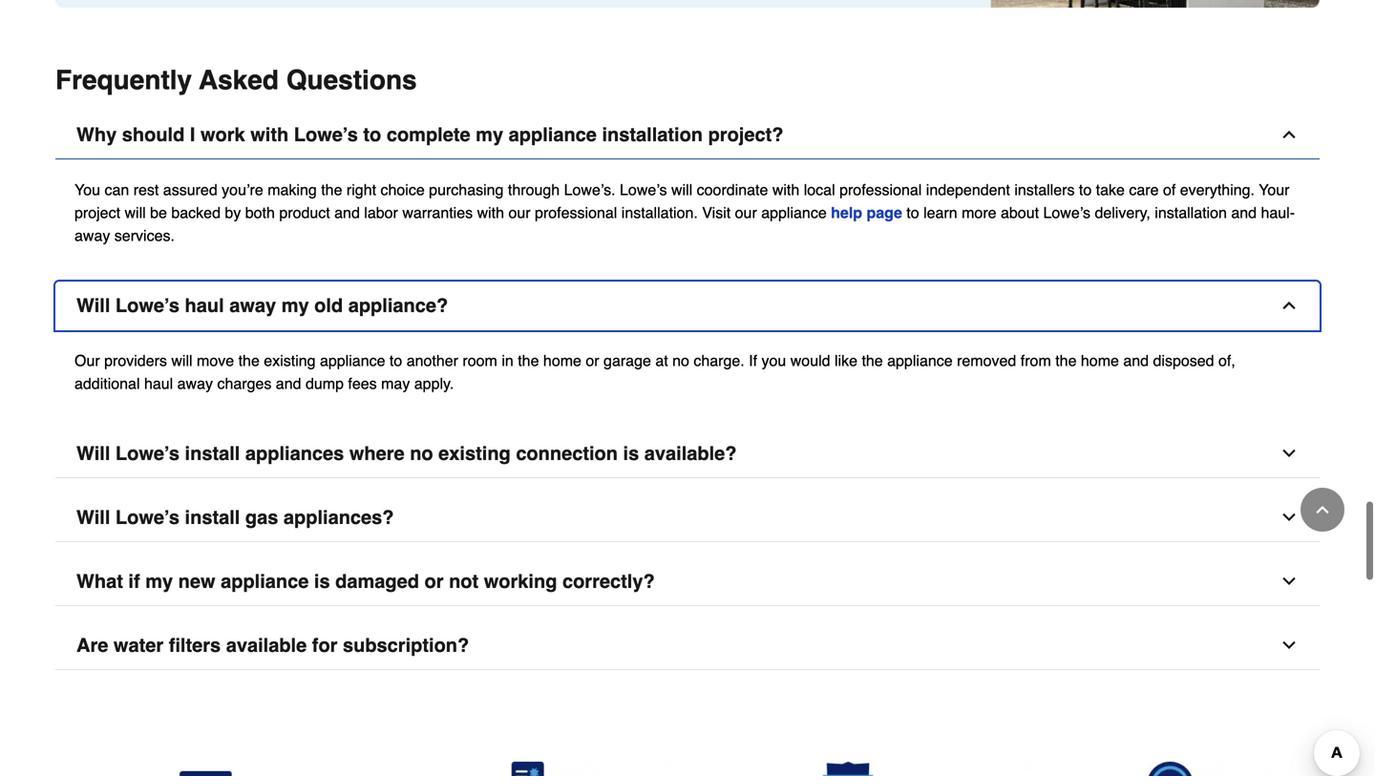 Task type: describe. For each thing, give the bounding box(es) containing it.
you
[[75, 181, 100, 199]]

will lowe's install gas appliances? button
[[55, 494, 1321, 543]]

lowe's inside to learn more about lowe's delivery, installation and haul- away services.
[[1044, 204, 1091, 222]]

2 horizontal spatial with
[[773, 181, 800, 199]]

will lowe's haul away my old appliance? button
[[55, 282, 1321, 331]]

dump
[[306, 375, 344, 393]]

you can rest assured you're making the right choice purchasing through lowe's. lowe's will coordinate with local professional independent installers to take care of everything. your project will be backed by both product and labor warranties with our professional installation. visit our appliance
[[75, 181, 1290, 222]]

purchasing
[[429, 181, 504, 199]]

local
[[804, 181, 836, 199]]

correctly?
[[563, 571, 655, 593]]

install for gas
[[185, 507, 240, 529]]

garage
[[604, 352, 652, 370]]

chevron down image for will lowe's install gas appliances?
[[1280, 508, 1300, 528]]

1 vertical spatial professional
[[535, 204, 618, 222]]

services.
[[114, 227, 175, 245]]

what if my new appliance is damaged or not working correctly?
[[76, 571, 655, 593]]

in
[[502, 352, 514, 370]]

are water filters available for subscription?
[[76, 635, 469, 657]]

help page
[[831, 204, 903, 222]]

help
[[831, 204, 863, 222]]

connection
[[516, 443, 618, 465]]

through
[[508, 181, 560, 199]]

apply.
[[414, 375, 454, 393]]

the inside you can rest assured you're making the right choice purchasing through lowe's. lowe's will coordinate with local professional independent installers to take care of everything. your project will be backed by both product and labor warranties with our professional installation. visit our appliance
[[321, 181, 343, 199]]

installation inside button
[[602, 124, 703, 146]]

what
[[76, 571, 123, 593]]

our
[[75, 352, 100, 370]]

1 horizontal spatial my
[[282, 295, 309, 317]]

away inside the "our providers will move the existing appliance to another room in the home or garage at no charge. if you would like the appliance removed from the home and disposed of, additional haul away charges and dump fees may apply."
[[177, 375, 213, 393]]

another
[[407, 352, 459, 370]]

why should i work with lowe's to complete my appliance installation project? button
[[55, 111, 1321, 160]]

product
[[279, 204, 330, 222]]

2 horizontal spatial will
[[672, 181, 693, 199]]

2 horizontal spatial my
[[476, 124, 504, 146]]

project
[[75, 204, 120, 222]]

may
[[381, 375, 410, 393]]

charge.
[[694, 352, 745, 370]]

about
[[1001, 204, 1040, 222]]

appliance inside button
[[509, 124, 597, 146]]

delivery,
[[1095, 204, 1151, 222]]

appliance up fees
[[320, 352, 386, 370]]

learn
[[924, 204, 958, 222]]

or inside what if my new appliance is damaged or not working correctly? button
[[425, 571, 444, 593]]

labor
[[364, 204, 398, 222]]

lowe's up providers
[[116, 295, 180, 317]]

by
[[225, 204, 241, 222]]

will lowe's haul away my old appliance?
[[76, 295, 448, 317]]

our providers will move the existing appliance to another room in the home or garage at no charge. if you would like the appliance removed from the home and disposed of, additional haul away charges and dump fees may apply.
[[75, 352, 1236, 393]]

installation inside to learn more about lowe's delivery, installation and haul- away services.
[[1156, 204, 1228, 222]]

filters
[[169, 635, 221, 657]]

page
[[867, 204, 903, 222]]

old
[[315, 295, 343, 317]]

choice
[[381, 181, 425, 199]]

of,
[[1219, 352, 1236, 370]]

appliances
[[245, 443, 344, 465]]

and inside to learn more about lowe's delivery, installation and haul- away services.
[[1232, 204, 1258, 222]]

assured
[[163, 181, 218, 199]]

questions
[[286, 65, 417, 96]]

water
[[114, 635, 164, 657]]

to inside the "our providers will move the existing appliance to another room in the home or garage at no charge. if you would like the appliance removed from the home and disposed of, additional haul away charges and dump fees may apply."
[[390, 352, 403, 370]]

lowe's up the if
[[116, 507, 180, 529]]

additional
[[75, 375, 140, 393]]

everything.
[[1181, 181, 1256, 199]]

where
[[350, 443, 405, 465]]

will for will lowe's haul away my old appliance?
[[76, 295, 110, 317]]

fees
[[348, 375, 377, 393]]

the up charges
[[239, 352, 260, 370]]

if
[[749, 352, 758, 370]]

chevron down image for will lowe's install appliances where no existing connection is available?
[[1280, 444, 1300, 464]]

like
[[835, 352, 858, 370]]

and left dump
[[276, 375, 301, 393]]

chevron down image for are water filters available for subscription?
[[1280, 636, 1300, 656]]

to inside to learn more about lowe's delivery, installation and haul- away services.
[[907, 204, 920, 222]]

be
[[150, 204, 167, 222]]

from
[[1021, 352, 1052, 370]]

and left disposed
[[1124, 352, 1150, 370]]

chevron up image for will lowe's haul away my old appliance?
[[1280, 296, 1300, 315]]

backed
[[171, 204, 221, 222]]

away inside to learn more about lowe's delivery, installation and haul- away services.
[[75, 227, 110, 245]]

haul inside button
[[185, 295, 224, 317]]

rest
[[133, 181, 159, 199]]

installation.
[[622, 204, 698, 222]]

help page link
[[831, 204, 903, 222]]

no inside the "our providers will move the existing appliance to another room in the home or garage at no charge. if you would like the appliance removed from the home and disposed of, additional haul away charges and dump fees may apply."
[[673, 352, 690, 370]]

lowe's.
[[564, 181, 616, 199]]

of
[[1164, 181, 1177, 199]]

removed
[[958, 352, 1017, 370]]

subscription?
[[343, 635, 469, 657]]

damaged
[[336, 571, 419, 593]]

if
[[128, 571, 140, 593]]

1 horizontal spatial with
[[477, 204, 505, 222]]

to inside button
[[363, 124, 382, 146]]

charges
[[217, 375, 272, 393]]

or inside the "our providers will move the existing appliance to another room in the home or garage at no charge. if you would like the appliance removed from the home and disposed of, additional haul away charges and dump fees may apply."
[[586, 352, 600, 370]]



Task type: locate. For each thing, give the bounding box(es) containing it.
lowe's down "additional"
[[116, 443, 180, 465]]

your
[[1260, 181, 1290, 199]]

1 vertical spatial is
[[314, 571, 330, 593]]

gas
[[245, 507, 278, 529]]

and left haul-
[[1232, 204, 1258, 222]]

1 vertical spatial existing
[[439, 443, 511, 465]]

chevron up image inside why should i work with lowe's to complete my appliance installation project? button
[[1280, 125, 1300, 144]]

the right in
[[518, 352, 539, 370]]

both
[[245, 204, 275, 222]]

0 vertical spatial is
[[624, 443, 639, 465]]

2 will from the top
[[76, 443, 110, 465]]

no right at
[[673, 352, 690, 370]]

my up purchasing
[[476, 124, 504, 146]]

and
[[335, 204, 360, 222], [1232, 204, 1258, 222], [1124, 352, 1150, 370], [276, 375, 301, 393]]

0 vertical spatial will
[[76, 295, 110, 317]]

away
[[75, 227, 110, 245], [230, 295, 276, 317], [177, 375, 213, 393]]

not
[[449, 571, 479, 593]]

chevron up image down haul-
[[1280, 296, 1300, 315]]

1 vertical spatial or
[[425, 571, 444, 593]]

the right from
[[1056, 352, 1077, 370]]

at
[[656, 352, 669, 370]]

are water filters available for subscription? button
[[55, 622, 1321, 671]]

with left 'local'
[[773, 181, 800, 199]]

1 vertical spatial chevron up image
[[1280, 296, 1300, 315]]

or left not
[[425, 571, 444, 593]]

why should i work with lowe's to complete my appliance installation project?
[[76, 124, 784, 146]]

appliance inside you can rest assured you're making the right choice purchasing through lowe's. lowe's will coordinate with local professional independent installers to take care of everything. your project will be backed by both product and labor warranties with our professional installation. visit our appliance
[[762, 204, 827, 222]]

warranties
[[403, 204, 473, 222]]

1 horizontal spatial away
[[177, 375, 213, 393]]

will left be
[[125, 204, 146, 222]]

appliance up 'through'
[[509, 124, 597, 146]]

0 vertical spatial install
[[185, 443, 240, 465]]

chevron down image inside what if my new appliance is damaged or not working correctly? button
[[1280, 572, 1300, 592]]

4 chevron down image from the top
[[1280, 636, 1300, 656]]

1 vertical spatial my
[[282, 295, 309, 317]]

1 vertical spatial away
[[230, 295, 276, 317]]

1 our from the left
[[509, 204, 531, 222]]

1 horizontal spatial is
[[624, 443, 639, 465]]

will lowe's install appliances where no existing connection is available?
[[76, 443, 737, 465]]

0 vertical spatial existing
[[264, 352, 316, 370]]

0 horizontal spatial home
[[544, 352, 582, 370]]

project?
[[709, 124, 784, 146]]

0 horizontal spatial is
[[314, 571, 330, 593]]

will up the installation.
[[672, 181, 693, 199]]

lowe's down questions
[[294, 124, 358, 146]]

1 horizontal spatial will
[[171, 352, 193, 370]]

0 horizontal spatial my
[[145, 571, 173, 593]]

or
[[586, 352, 600, 370], [425, 571, 444, 593]]

haul up move
[[185, 295, 224, 317]]

our down coordinate at right
[[735, 204, 758, 222]]

will inside the "our providers will move the existing appliance to another room in the home or garage at no charge. if you would like the appliance removed from the home and disposed of, additional haul away charges and dump fees may apply."
[[171, 352, 193, 370]]

0 vertical spatial will
[[672, 181, 693, 199]]

existing inside the "our providers will move the existing appliance to another room in the home or garage at no charge. if you would like the appliance removed from the home and disposed of, additional haul away charges and dump fees may apply."
[[264, 352, 316, 370]]

move
[[197, 352, 234, 370]]

disposed
[[1154, 352, 1215, 370]]

home right in
[[544, 352, 582, 370]]

0 horizontal spatial no
[[410, 443, 433, 465]]

home
[[544, 352, 582, 370], [1082, 352, 1120, 370]]

to inside you can rest assured you're making the right choice purchasing through lowe's. lowe's will coordinate with local professional independent installers to take care of everything. your project will be backed by both product and labor warranties with our professional installation. visit our appliance
[[1080, 181, 1092, 199]]

lowe's up the installation.
[[620, 181, 667, 199]]

chevron down image inside will lowe's install gas appliances? button
[[1280, 508, 1300, 528]]

home right from
[[1082, 352, 1120, 370]]

will lowe's install appliances where no existing connection is available? button
[[55, 430, 1321, 479]]

appliance up available
[[221, 571, 309, 593]]

appliance down 'local'
[[762, 204, 827, 222]]

available
[[226, 635, 307, 657]]

a blue 1-year labor warranty icon. image
[[1025, 763, 1317, 777]]

2 vertical spatial with
[[477, 204, 505, 222]]

chevron up image
[[1314, 501, 1333, 520]]

to left take
[[1080, 181, 1092, 199]]

1 chevron down image from the top
[[1280, 444, 1300, 464]]

will left move
[[171, 352, 193, 370]]

a blue badge icon. image
[[703, 763, 995, 777]]

will
[[76, 295, 110, 317], [76, 443, 110, 465], [76, 507, 110, 529]]

is
[[624, 443, 639, 465], [314, 571, 330, 593]]

new
[[178, 571, 216, 593]]

chevron down image inside will lowe's install appliances where no existing connection is available? button
[[1280, 444, 1300, 464]]

my right the if
[[145, 571, 173, 593]]

0 horizontal spatial away
[[75, 227, 110, 245]]

with
[[251, 124, 289, 146], [773, 181, 800, 199], [477, 204, 505, 222]]

can
[[105, 181, 129, 199]]

is left damaged
[[314, 571, 330, 593]]

existing inside button
[[439, 443, 511, 465]]

away down project
[[75, 227, 110, 245]]

work
[[201, 124, 245, 146]]

use lowe's kitchen design tools to create the kitchen you're dreaming of. get started. image
[[55, 0, 1321, 8]]

professional down lowe's.
[[535, 204, 618, 222]]

with inside button
[[251, 124, 289, 146]]

will up what
[[76, 507, 110, 529]]

away inside button
[[230, 295, 276, 317]]

1 vertical spatial no
[[410, 443, 433, 465]]

0 vertical spatial my
[[476, 124, 504, 146]]

0 horizontal spatial or
[[425, 571, 444, 593]]

haul-
[[1262, 204, 1296, 222]]

no inside button
[[410, 443, 433, 465]]

would
[[791, 352, 831, 370]]

away up move
[[230, 295, 276, 317]]

2 vertical spatial my
[[145, 571, 173, 593]]

0 vertical spatial away
[[75, 227, 110, 245]]

and inside you can rest assured you're making the right choice purchasing through lowe's. lowe's will coordinate with local professional independent installers to take care of everything. your project will be backed by both product and labor warranties with our professional installation. visit our appliance
[[335, 204, 360, 222]]

0 vertical spatial installation
[[602, 124, 703, 146]]

3 will from the top
[[76, 507, 110, 529]]

chevron down image for what if my new appliance is damaged or not working correctly?
[[1280, 572, 1300, 592]]

2 install from the top
[[185, 507, 240, 529]]

1 horizontal spatial or
[[586, 352, 600, 370]]

scroll to top element
[[1301, 488, 1345, 532]]

away down move
[[177, 375, 213, 393]]

visit
[[703, 204, 731, 222]]

install left gas in the bottom left of the page
[[185, 507, 240, 529]]

chevron up image for why should i work with lowe's to complete my appliance installation project?
[[1280, 125, 1300, 144]]

chevron down image inside are water filters available for subscription? 'button'
[[1280, 636, 1300, 656]]

is inside will lowe's install appliances where no existing connection is available? button
[[624, 443, 639, 465]]

you're
[[222, 181, 263, 199]]

1 vertical spatial will
[[125, 204, 146, 222]]

installation up you can rest assured you're making the right choice purchasing through lowe's. lowe's will coordinate with local professional independent installers to take care of everything. your project will be backed by both product and labor warranties with our professional installation. visit our appliance at top
[[602, 124, 703, 146]]

1 vertical spatial installation
[[1156, 204, 1228, 222]]

appliance inside button
[[221, 571, 309, 593]]

coordinate
[[697, 181, 769, 199]]

2 vertical spatial will
[[76, 507, 110, 529]]

0 horizontal spatial existing
[[264, 352, 316, 370]]

you
[[762, 352, 787, 370]]

take
[[1097, 181, 1126, 199]]

0 vertical spatial no
[[673, 352, 690, 370]]

available?
[[645, 443, 737, 465]]

to
[[363, 124, 382, 146], [1080, 181, 1092, 199], [907, 204, 920, 222], [390, 352, 403, 370]]

will down "additional"
[[76, 443, 110, 465]]

to left the learn
[[907, 204, 920, 222]]

install up the will lowe's install gas appliances?
[[185, 443, 240, 465]]

1 horizontal spatial professional
[[840, 181, 922, 199]]

0 vertical spatial chevron up image
[[1280, 125, 1300, 144]]

no
[[673, 352, 690, 370], [410, 443, 433, 465]]

installers
[[1015, 181, 1075, 199]]

2 horizontal spatial away
[[230, 295, 276, 317]]

will for will lowe's install appliances where no existing connection is available?
[[76, 443, 110, 465]]

will up our
[[76, 295, 110, 317]]

0 horizontal spatial haul
[[144, 375, 173, 393]]

existing down apply.
[[439, 443, 511, 465]]

the left right on the top left of the page
[[321, 181, 343, 199]]

care
[[1130, 181, 1160, 199]]

will for will lowe's install gas appliances?
[[76, 507, 110, 529]]

i
[[190, 124, 195, 146]]

frequently
[[55, 65, 192, 96]]

our down 'through'
[[509, 204, 531, 222]]

asked
[[199, 65, 279, 96]]

0 horizontal spatial our
[[509, 204, 531, 222]]

0 horizontal spatial will
[[125, 204, 146, 222]]

installation
[[602, 124, 703, 146], [1156, 204, 1228, 222]]

1 vertical spatial with
[[773, 181, 800, 199]]

what if my new appliance is damaged or not working correctly? button
[[55, 558, 1321, 607]]

our
[[509, 204, 531, 222], [735, 204, 758, 222]]

chevron up image up your
[[1280, 125, 1300, 144]]

will lowe's install gas appliances?
[[76, 507, 394, 529]]

chevron up image inside will lowe's haul away my old appliance? button
[[1280, 296, 1300, 315]]

2 chevron up image from the top
[[1280, 296, 1300, 315]]

to up may
[[390, 352, 403, 370]]

install inside will lowe's install appliances where no existing connection is available? button
[[185, 443, 240, 465]]

a dark blue background check icon. image
[[381, 763, 673, 777]]

haul
[[185, 295, 224, 317], [144, 375, 173, 393]]

0 vertical spatial or
[[586, 352, 600, 370]]

is inside what if my new appliance is damaged or not working correctly? button
[[314, 571, 330, 593]]

2 vertical spatial away
[[177, 375, 213, 393]]

the right like
[[862, 352, 884, 370]]

and down right on the top left of the page
[[335, 204, 360, 222]]

haul inside the "our providers will move the existing appliance to another room in the home or garage at no charge. if you would like the appliance removed from the home and disposed of, additional haul away charges and dump fees may apply."
[[144, 375, 173, 393]]

making
[[268, 181, 317, 199]]

install inside will lowe's install gas appliances? button
[[185, 507, 240, 529]]

0 horizontal spatial installation
[[602, 124, 703, 146]]

professional up page
[[840, 181, 922, 199]]

1 horizontal spatial no
[[673, 352, 690, 370]]

1 horizontal spatial our
[[735, 204, 758, 222]]

my left old
[[282, 295, 309, 317]]

or left garage
[[586, 352, 600, 370]]

install for appliances
[[185, 443, 240, 465]]

professional
[[840, 181, 922, 199], [535, 204, 618, 222]]

no right where
[[410, 443, 433, 465]]

frequently asked questions
[[55, 65, 417, 96]]

my
[[476, 124, 504, 146], [282, 295, 309, 317], [145, 571, 173, 593]]

1 horizontal spatial existing
[[439, 443, 511, 465]]

install
[[185, 443, 240, 465], [185, 507, 240, 529]]

existing
[[264, 352, 316, 370], [439, 443, 511, 465]]

appliance left removed
[[888, 352, 953, 370]]

appliance
[[509, 124, 597, 146], [762, 204, 827, 222], [320, 352, 386, 370], [888, 352, 953, 370], [221, 571, 309, 593]]

1 home from the left
[[544, 352, 582, 370]]

0 vertical spatial with
[[251, 124, 289, 146]]

chevron up image
[[1280, 125, 1300, 144], [1280, 296, 1300, 315]]

1 vertical spatial will
[[76, 443, 110, 465]]

2 vertical spatial will
[[171, 352, 193, 370]]

with down purchasing
[[477, 204, 505, 222]]

2 home from the left
[[1082, 352, 1120, 370]]

0 horizontal spatial professional
[[535, 204, 618, 222]]

to up right on the top left of the page
[[363, 124, 382, 146]]

is left available?
[[624, 443, 639, 465]]

1 will from the top
[[76, 295, 110, 317]]

room
[[463, 352, 498, 370]]

appliances?
[[284, 507, 394, 529]]

working
[[484, 571, 557, 593]]

complete
[[387, 124, 471, 146]]

1 vertical spatial haul
[[144, 375, 173, 393]]

0 vertical spatial haul
[[185, 295, 224, 317]]

appliance?
[[348, 295, 448, 317]]

are
[[76, 635, 108, 657]]

with right work
[[251, 124, 289, 146]]

installation down 'of'
[[1156, 204, 1228, 222]]

why
[[76, 124, 117, 146]]

2 our from the left
[[735, 204, 758, 222]]

1 chevron up image from the top
[[1280, 125, 1300, 144]]

a dark blue credit card icon. image
[[59, 763, 351, 777]]

my inside button
[[145, 571, 173, 593]]

more
[[962, 204, 997, 222]]

0 vertical spatial professional
[[840, 181, 922, 199]]

1 horizontal spatial home
[[1082, 352, 1120, 370]]

3 chevron down image from the top
[[1280, 572, 1300, 592]]

haul down providers
[[144, 375, 173, 393]]

1 horizontal spatial installation
[[1156, 204, 1228, 222]]

to learn more about lowe's delivery, installation and haul- away services.
[[75, 204, 1296, 245]]

lowe's inside you can rest assured you're making the right choice purchasing through lowe's. lowe's will coordinate with local professional independent installers to take care of everything. your project will be backed by both product and labor warranties with our professional installation. visit our appliance
[[620, 181, 667, 199]]

1 install from the top
[[185, 443, 240, 465]]

chevron down image
[[1280, 444, 1300, 464], [1280, 508, 1300, 528], [1280, 572, 1300, 592], [1280, 636, 1300, 656]]

for
[[312, 635, 338, 657]]

1 horizontal spatial haul
[[185, 295, 224, 317]]

2 chevron down image from the top
[[1280, 508, 1300, 528]]

existing up dump
[[264, 352, 316, 370]]

0 horizontal spatial with
[[251, 124, 289, 146]]

1 vertical spatial install
[[185, 507, 240, 529]]

right
[[347, 181, 377, 199]]

lowe's down installers
[[1044, 204, 1091, 222]]

independent
[[927, 181, 1011, 199]]



Task type: vqa. For each thing, say whether or not it's contained in the screenshot.
damaged on the bottom of page
yes



